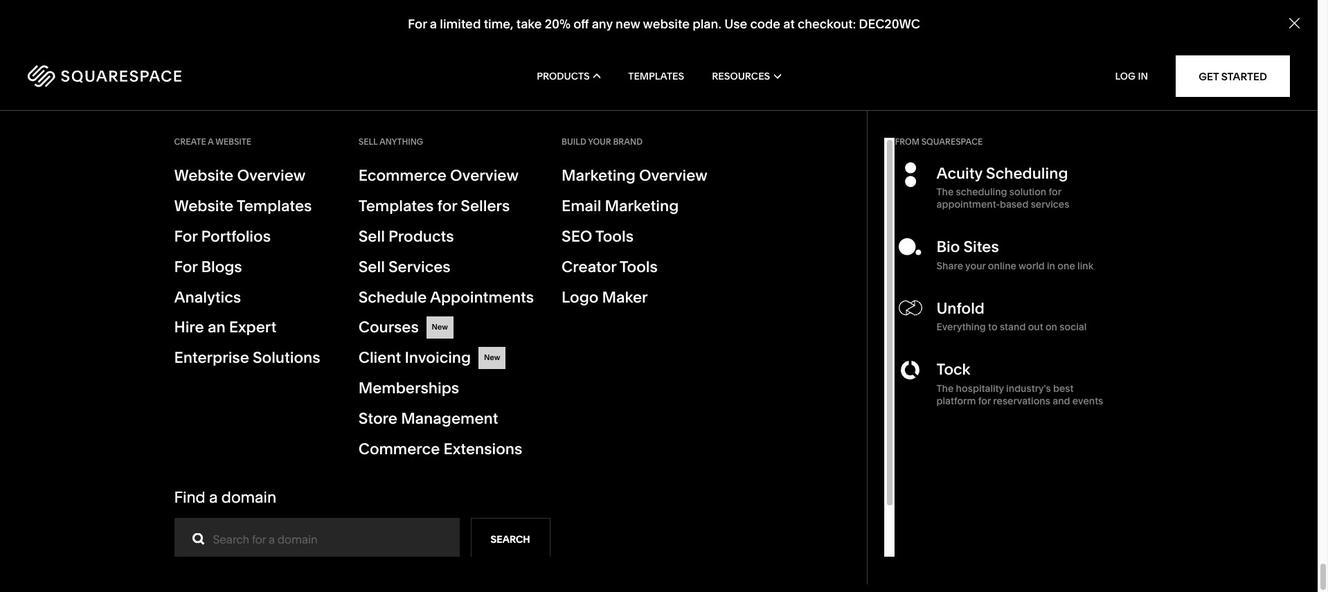 Task type: describe. For each thing, give the bounding box(es) containing it.
maker
[[602, 288, 648, 307]]

bio
[[937, 238, 961, 257]]

0 horizontal spatial for
[[438, 197, 457, 215]]

overview for marketing
[[639, 166, 708, 185]]

from
[[895, 136, 920, 147]]

tock
[[937, 360, 971, 379]]

log
[[1116, 70, 1136, 82]]

ecommerce overview link
[[359, 165, 534, 187]]

find
[[174, 488, 206, 507]]

search
[[491, 533, 530, 546]]

for for the
[[979, 395, 991, 407]]

create
[[174, 136, 206, 147]]

tools for seo tools
[[596, 227, 634, 246]]

marketing overview
[[562, 166, 708, 185]]

client invoicing
[[359, 349, 471, 367]]

portfolios
[[201, 227, 271, 246]]

limited
[[440, 16, 481, 32]]

website templates link
[[174, 195, 331, 217]]

unfold
[[937, 299, 985, 318]]

in
[[1048, 260, 1056, 272]]

sellers
[[461, 197, 510, 215]]

1 vertical spatial marketing
[[605, 197, 679, 215]]

acuity scheduling the scheduling solution for appointment-based services
[[937, 164, 1070, 211]]

marketing overview link
[[562, 165, 719, 187]]

website templates
[[174, 197, 312, 215]]

no
[[164, 42, 179, 56]]

started
[[1222, 70, 1268, 83]]

sell services link
[[359, 256, 534, 278]]

logo
[[562, 288, 599, 307]]

extensions
[[444, 440, 523, 459]]

invoicing
[[405, 349, 471, 367]]

a for create
[[208, 136, 214, 147]]

share your online world in one link
[[937, 260, 1094, 272]]

build your brand
[[562, 136, 643, 147]]

blogs
[[201, 258, 242, 276]]

required.
[[241, 42, 287, 56]]

sell anything
[[359, 136, 424, 147]]

logo maker
[[562, 288, 648, 307]]

0 horizontal spatial website
[[216, 136, 251, 147]]

new
[[616, 16, 641, 32]]

management
[[401, 410, 498, 428]]

sell products
[[359, 227, 454, 246]]

scheduling
[[987, 164, 1069, 183]]

acuity
[[937, 164, 983, 183]]

one
[[1058, 260, 1076, 272]]

credit
[[182, 42, 212, 56]]

solution
[[1010, 186, 1047, 198]]

card
[[214, 42, 238, 56]]

time,
[[484, 16, 514, 32]]

templates for templates
[[629, 70, 685, 82]]

and
[[1053, 395, 1071, 407]]

based
[[1000, 198, 1029, 211]]

templates inside website templates link
[[237, 197, 312, 215]]

find a domain
[[174, 488, 276, 507]]

the inside the hospitality industry's best platform for reservations and events
[[937, 382, 954, 395]]

resources
[[712, 70, 771, 82]]

for for for a limited time, take 20% off any new website plan. use code at checkout: dec20wc
[[408, 16, 427, 32]]

schedule
[[359, 288, 427, 307]]

appointment-
[[937, 198, 1000, 211]]

overview for templates
[[237, 166, 306, 185]]

link
[[1078, 260, 1094, 272]]

scheduling
[[957, 186, 1008, 198]]

plan.
[[693, 16, 722, 32]]

get
[[1199, 70, 1220, 83]]

for portfolios link
[[174, 226, 331, 248]]

for for acuity
[[1049, 186, 1062, 198]]

services
[[1031, 198, 1070, 211]]

bio sites
[[937, 238, 1000, 257]]

brand
[[613, 136, 643, 147]]

resources button
[[712, 48, 781, 104]]

email marketing link
[[562, 195, 719, 217]]

sell for sell products
[[359, 227, 385, 246]]

sell products link
[[359, 226, 534, 248]]

website for website overview
[[174, 166, 234, 185]]

hire an expert
[[174, 318, 277, 337]]

your for build
[[588, 136, 612, 147]]

products button
[[537, 48, 601, 104]]



Task type: locate. For each thing, give the bounding box(es) containing it.
for up for blogs
[[174, 227, 198, 246]]

1 vertical spatial your
[[966, 260, 986, 272]]

solutions
[[253, 349, 320, 367]]

templates for sellers link
[[359, 195, 534, 217]]

0 horizontal spatial overview
[[237, 166, 306, 185]]

1 vertical spatial sell
[[359, 227, 385, 246]]

analytics link
[[174, 287, 331, 309]]

0 vertical spatial for
[[408, 16, 427, 32]]

on
[[1046, 321, 1058, 333]]

1 sell from the top
[[359, 136, 378, 147]]

1 overview from the left
[[237, 166, 306, 185]]

sell up schedule at the left
[[359, 258, 385, 276]]

hire an expert link
[[174, 317, 331, 339]]

commerce extensions link
[[359, 439, 534, 461]]

logo maker link
[[562, 287, 719, 309]]

products
[[537, 70, 590, 82], [389, 227, 454, 246]]

create a website
[[174, 136, 251, 147]]

3 sell from the top
[[359, 258, 385, 276]]

hire
[[174, 318, 204, 337]]

cancel
[[164, 57, 200, 71]]

tools down seo tools "link"
[[620, 258, 658, 276]]

0 horizontal spatial products
[[389, 227, 454, 246]]

Search for a domain field
[[174, 518, 460, 561]]

2 vertical spatial for
[[174, 258, 198, 276]]

the down tock
[[937, 382, 954, 395]]

a right create
[[208, 136, 214, 147]]

sell left anything
[[359, 136, 378, 147]]

checkout:
[[798, 16, 856, 32]]

templates link
[[629, 48, 685, 104]]

marketing inside "link"
[[562, 166, 636, 185]]

sell for sell services
[[359, 258, 385, 276]]

log             in link
[[1116, 70, 1149, 82]]

get started
[[1199, 70, 1268, 83]]

overview
[[237, 166, 306, 185], [450, 166, 519, 185], [639, 166, 708, 185]]

2 overview from the left
[[450, 166, 519, 185]]

tools up creator tools on the top left
[[596, 227, 634, 246]]

overview inside website overview link
[[237, 166, 306, 185]]

services
[[389, 258, 451, 276]]

platform
[[937, 395, 977, 407]]

sell up sell services
[[359, 227, 385, 246]]

2 vertical spatial sell
[[359, 258, 385, 276]]

for right platform
[[979, 395, 991, 407]]

1 vertical spatial tools
[[620, 258, 658, 276]]

best
[[1054, 382, 1074, 395]]

1 vertical spatial new
[[484, 353, 501, 363]]

0 horizontal spatial your
[[588, 136, 612, 147]]

1 vertical spatial for
[[174, 227, 198, 246]]

1 horizontal spatial templates
[[359, 197, 434, 215]]

website up for portfolios
[[174, 197, 234, 215]]

2 vertical spatial a
[[209, 488, 218, 507]]

build
[[562, 136, 587, 147]]

for inside the hospitality industry's best platform for reservations and events
[[979, 395, 991, 407]]

memberships link
[[359, 378, 534, 400]]

store management link
[[359, 408, 534, 430]]

squarespace logo image
[[28, 65, 182, 87]]

1 vertical spatial the
[[937, 382, 954, 395]]

a right find
[[209, 488, 218, 507]]

industry's
[[1007, 382, 1052, 395]]

anything
[[380, 136, 424, 147]]

creator tools link
[[562, 256, 719, 278]]

unfold everything to stand out on social
[[937, 299, 1087, 333]]

tools
[[596, 227, 634, 246], [620, 258, 658, 276]]

for blogs
[[174, 258, 242, 276]]

website up website overview
[[216, 136, 251, 147]]

enterprise solutions
[[174, 349, 320, 367]]

overview inside marketing overview "link"
[[639, 166, 708, 185]]

1 vertical spatial website
[[216, 136, 251, 147]]

email marketing
[[562, 197, 679, 215]]

your
[[588, 136, 612, 147], [966, 260, 986, 272]]

the inside acuity scheduling the scheduling solution for appointment-based services
[[937, 186, 954, 198]]

templates for templates for sellers
[[359, 197, 434, 215]]

0 vertical spatial marketing
[[562, 166, 636, 185]]

new for client invoicing
[[484, 353, 501, 363]]

for right the solution
[[1049, 186, 1062, 198]]

1 horizontal spatial website
[[643, 16, 690, 32]]

a for for
[[430, 16, 437, 32]]

0 vertical spatial a
[[430, 16, 437, 32]]

ecommerce overview
[[359, 166, 519, 185]]

20%
[[545, 16, 571, 32]]

0 vertical spatial website
[[643, 16, 690, 32]]

store
[[359, 410, 398, 428]]

for
[[1049, 186, 1062, 198], [438, 197, 457, 215], [979, 395, 991, 407]]

website for website templates
[[174, 197, 234, 215]]

new right invoicing at the bottom left
[[484, 353, 501, 363]]

0 vertical spatial new
[[432, 322, 448, 332]]

use
[[725, 16, 748, 32]]

in
[[1139, 70, 1149, 82]]

search button
[[471, 518, 550, 561]]

new for courses
[[432, 322, 448, 332]]

an
[[208, 318, 226, 337]]

1 horizontal spatial products
[[537, 70, 590, 82]]

new down "schedule appointments" link
[[432, 322, 448, 332]]

squarespace logo link
[[28, 65, 280, 87]]

overview up "email marketing" link
[[639, 166, 708, 185]]

client
[[359, 349, 401, 367]]

1 vertical spatial website
[[174, 197, 234, 215]]

log             in
[[1116, 70, 1149, 82]]

templates down website overview link
[[237, 197, 312, 215]]

off
[[574, 16, 589, 32]]

2 website from the top
[[174, 197, 234, 215]]

out
[[1029, 321, 1044, 333]]

templates down ecommerce
[[359, 197, 434, 215]]

1 vertical spatial products
[[389, 227, 454, 246]]

to
[[989, 321, 998, 333]]

for for for blogs
[[174, 258, 198, 276]]

0 vertical spatial website
[[174, 166, 234, 185]]

hospitality
[[957, 382, 1004, 395]]

creator
[[562, 258, 617, 276]]

0 horizontal spatial templates
[[237, 197, 312, 215]]

1 website from the top
[[174, 166, 234, 185]]

commerce extensions
[[359, 440, 523, 459]]

2 horizontal spatial overview
[[639, 166, 708, 185]]

dec20wc
[[859, 16, 921, 32]]

2 the from the top
[[937, 382, 954, 395]]

0 vertical spatial the
[[937, 186, 954, 198]]

a
[[430, 16, 437, 32], [208, 136, 214, 147], [209, 488, 218, 507]]

stand
[[1000, 321, 1026, 333]]

enterprise solutions link
[[174, 347, 331, 369]]

a for find
[[209, 488, 218, 507]]

1 the from the top
[[937, 186, 954, 198]]

1 horizontal spatial new
[[484, 353, 501, 363]]

templates inside templates for sellers link
[[359, 197, 434, 215]]

the down acuity
[[937, 186, 954, 198]]

website
[[174, 166, 234, 185], [174, 197, 234, 215]]

3 overview from the left
[[639, 166, 708, 185]]

products up the services
[[389, 227, 454, 246]]

anytime.
[[203, 57, 247, 71]]

for for for portfolios
[[174, 227, 198, 246]]

website right new
[[643, 16, 690, 32]]

for portfolios
[[174, 227, 271, 246]]

your right build
[[588, 136, 612, 147]]

events
[[1073, 395, 1104, 407]]

2 horizontal spatial templates
[[629, 70, 685, 82]]

overview for for
[[450, 166, 519, 185]]

0 horizontal spatial new
[[432, 322, 448, 332]]

1 horizontal spatial your
[[966, 260, 986, 272]]

ecommerce
[[359, 166, 447, 185]]

no credit card required. cancel anytime.
[[164, 42, 287, 71]]

for inside acuity scheduling the scheduling solution for appointment-based services
[[1049, 186, 1062, 198]]

0 vertical spatial tools
[[596, 227, 634, 246]]

a left limited
[[430, 16, 437, 32]]

seo tools link
[[562, 226, 719, 248]]

seo
[[562, 227, 593, 246]]

website overview link
[[174, 165, 331, 187]]

sell for sell anything
[[359, 136, 378, 147]]

1 vertical spatial a
[[208, 136, 214, 147]]

marketing down build your brand
[[562, 166, 636, 185]]

reservations
[[994, 395, 1051, 407]]

0 vertical spatial sell
[[359, 136, 378, 147]]

for down ecommerce overview link on the top of the page
[[438, 197, 457, 215]]

1 horizontal spatial for
[[979, 395, 991, 407]]

overview up website templates link
[[237, 166, 306, 185]]

memberships
[[359, 379, 459, 398]]

tools inside "link"
[[596, 227, 634, 246]]

products inside button
[[537, 70, 590, 82]]

commerce
[[359, 440, 440, 459]]

0 vertical spatial your
[[588, 136, 612, 147]]

templates down for a limited time, take 20% off any new website plan. use code at checkout: dec20wc
[[629, 70, 685, 82]]

tools for creator tools
[[620, 258, 658, 276]]

analytics
[[174, 288, 241, 307]]

store management
[[359, 410, 498, 428]]

for left the blogs on the top of page
[[174, 258, 198, 276]]

1 horizontal spatial overview
[[450, 166, 519, 185]]

2 sell from the top
[[359, 227, 385, 246]]

email
[[562, 197, 602, 215]]

online
[[989, 260, 1017, 272]]

overview up sellers
[[450, 166, 519, 185]]

marketing down marketing overview "link" on the top
[[605, 197, 679, 215]]

0 vertical spatial products
[[537, 70, 590, 82]]

schedule appointments link
[[359, 287, 534, 309]]

your down sites
[[966, 260, 986, 272]]

products down 20%
[[537, 70, 590, 82]]

for a limited time, take 20% off any new website plan. use code at checkout: dec20wc
[[408, 16, 921, 32]]

expert
[[229, 318, 277, 337]]

website down create a website
[[174, 166, 234, 185]]

the hospitality industry's best platform for reservations and events
[[937, 382, 1104, 407]]

world
[[1019, 260, 1045, 272]]

your for share
[[966, 260, 986, 272]]

2 horizontal spatial for
[[1049, 186, 1062, 198]]

seo tools
[[562, 227, 634, 246]]

share
[[937, 260, 964, 272]]

any
[[592, 16, 613, 32]]

for left limited
[[408, 16, 427, 32]]

overview inside ecommerce overview link
[[450, 166, 519, 185]]



Task type: vqa. For each thing, say whether or not it's contained in the screenshot.
Analytics at the left
yes



